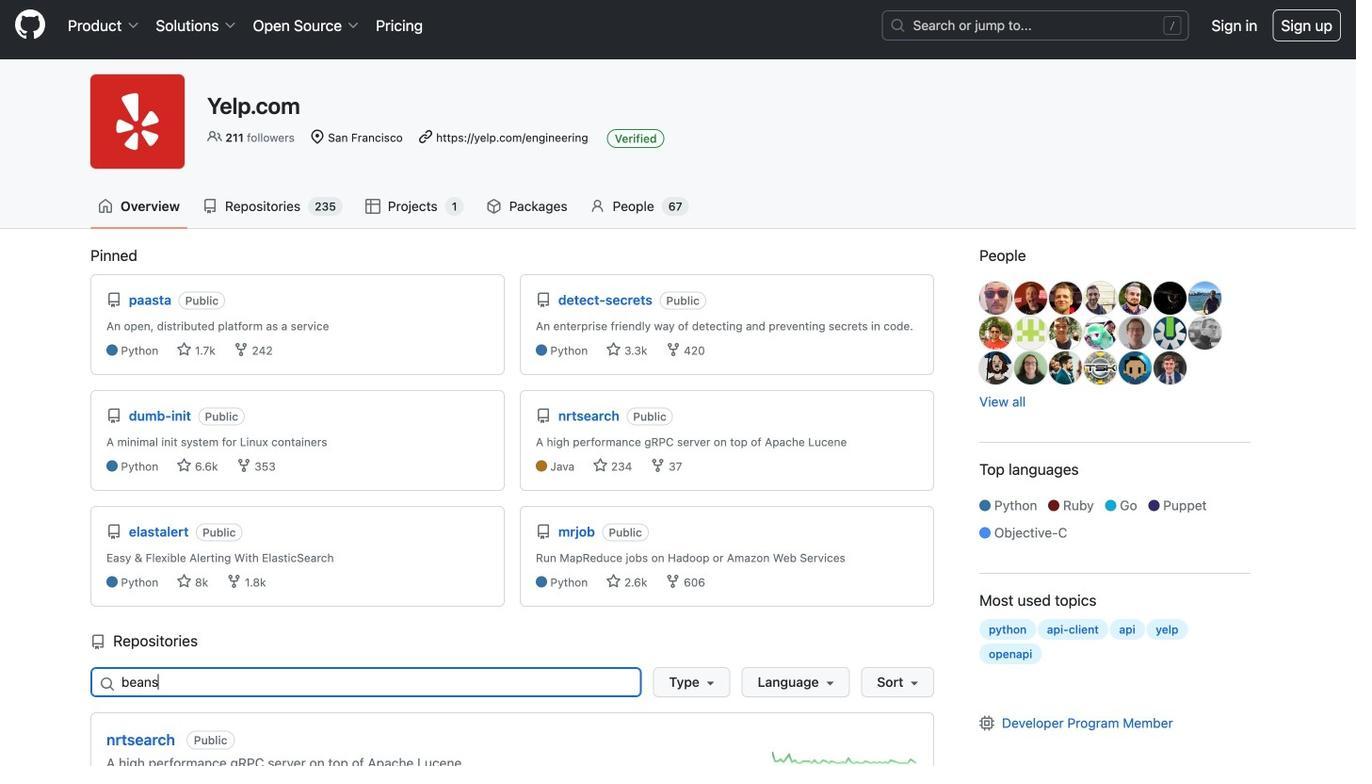 Task type: describe. For each thing, give the bounding box(es) containing it.
2 chevron down image from the left
[[346, 18, 361, 33]]

@justtsk image
[[1085, 351, 1118, 384]]

@jvperrin image
[[1154, 351, 1187, 384]]

0 vertical spatial forks image
[[234, 342, 249, 357]]

repo image for second stars icon from the top
[[106, 524, 122, 539]]

@nemacysts image
[[1050, 351, 1083, 384]]

homepage image
[[15, 9, 45, 39]]

@kaisen image
[[1050, 317, 1083, 350]]

@evankrall image
[[1154, 282, 1187, 315]]

1 stars image from the top
[[177, 342, 192, 357]]

past year of activity image
[[773, 743, 919, 766]]

cpu image
[[980, 716, 995, 731]]

@jtwang image
[[1085, 317, 1118, 350]]

2 vertical spatial forks image
[[666, 574, 681, 589]]

@bobtfish image
[[1015, 282, 1048, 315]]

home image
[[98, 199, 113, 214]]

chevron down image
[[126, 18, 141, 33]]

person image
[[590, 199, 606, 214]]

@ssheldon image
[[1154, 317, 1187, 350]]

@mesozoic image
[[1119, 317, 1152, 350]]

table image
[[365, 199, 381, 214]]

2 vertical spatial forks image
[[227, 574, 242, 589]]



Task type: vqa. For each thing, say whether or not it's contained in the screenshot.
forks image
yes



Task type: locate. For each thing, give the bounding box(es) containing it.
@georgebashi image
[[1119, 282, 1152, 315]]

location image
[[310, 129, 325, 144]]

package image
[[487, 199, 502, 214]]

people image
[[207, 129, 222, 144]]

2 stars image from the top
[[177, 574, 192, 589]]

Find a repository… search field
[[90, 667, 642, 697]]

@bxm156 image
[[1085, 282, 1118, 315]]

@jdb8 image
[[980, 351, 1013, 384]]

@silentsound image
[[1189, 317, 1222, 350]]

search image
[[100, 677, 115, 692]]

0 vertical spatial stars image
[[177, 342, 192, 357]]

repo image
[[106, 293, 122, 308], [106, 524, 122, 539], [536, 524, 551, 539]]

@rockdog image
[[980, 282, 1013, 315]]

forks image
[[234, 342, 249, 357], [236, 458, 251, 473], [666, 574, 681, 589]]

0 vertical spatial forks image
[[666, 342, 681, 357]]

@khvzak image
[[1189, 282, 1222, 315]]

stars image
[[177, 342, 192, 357], [177, 574, 192, 589]]

@kedarv image
[[1119, 351, 1152, 384]]

past year of activity element
[[773, 743, 919, 766]]

repo image
[[203, 199, 218, 214], [536, 293, 551, 308], [106, 408, 122, 424], [536, 408, 551, 424], [90, 635, 106, 650]]

@siadat image
[[1015, 317, 1048, 350]]

1 vertical spatial forks image
[[236, 458, 251, 473]]

repo image for first stars icon from the top
[[106, 293, 122, 308]]

None search field
[[90, 667, 935, 697]]

1 horizontal spatial chevron down image
[[346, 18, 361, 33]]

@yelp image
[[90, 74, 185, 169]]

@gstarnberger image
[[1050, 282, 1083, 315]]

1 vertical spatial stars image
[[177, 574, 192, 589]]

1 chevron down image from the left
[[223, 18, 238, 33]]

search image
[[891, 18, 906, 33]]

@benbariteau image
[[1015, 351, 1048, 384]]

chevron down image
[[223, 18, 238, 33], [346, 18, 361, 33]]

1 vertical spatial forks image
[[651, 458, 666, 473]]

0 horizontal spatial chevron down image
[[223, 18, 238, 33]]

link image
[[418, 129, 433, 144]]

forks image
[[666, 342, 681, 357], [651, 458, 666, 473], [227, 574, 242, 589]]

@rishabh ink image
[[980, 317, 1013, 350]]

stars image
[[607, 342, 622, 357], [177, 458, 192, 473], [593, 458, 608, 473], [607, 574, 622, 589]]



